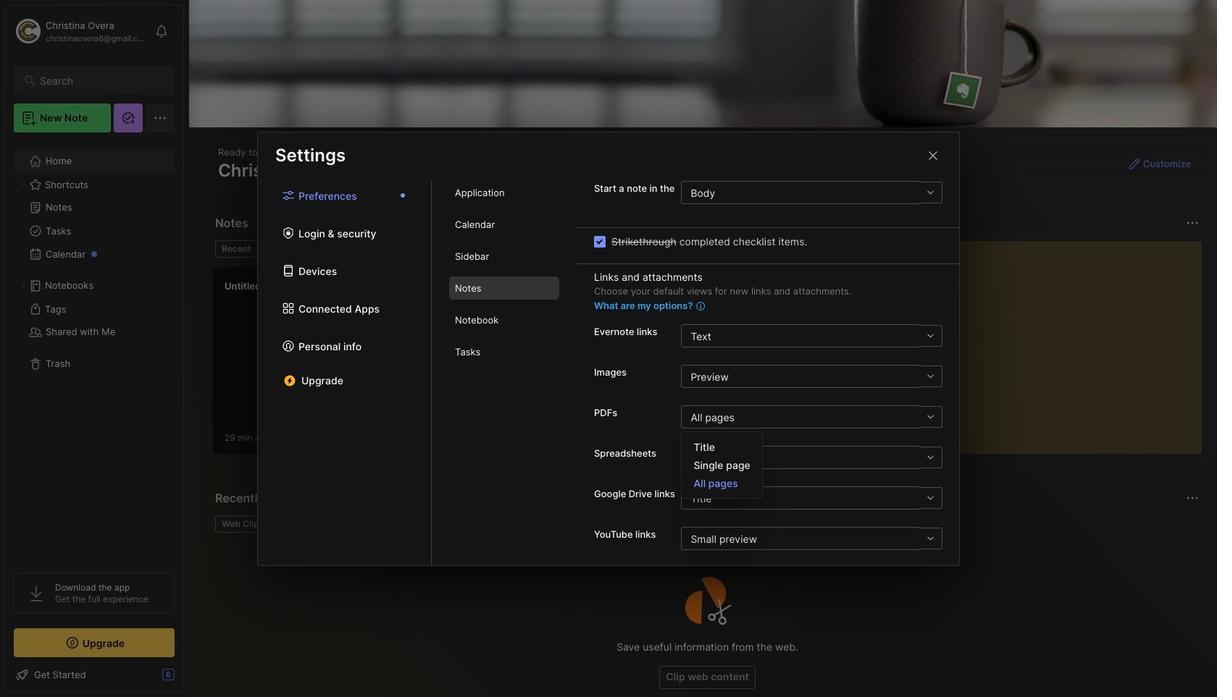 Task type: vqa. For each thing, say whether or not it's contained in the screenshot.
for within the button
no



Task type: locate. For each thing, give the bounding box(es) containing it.
tree
[[5, 141, 183, 560]]

Choose default view option for YouTube links field
[[682, 528, 942, 551]]

tab list
[[258, 181, 432, 566], [432, 181, 577, 566], [215, 241, 861, 258]]

Search text field
[[40, 74, 162, 88]]

tree inside main element
[[5, 141, 183, 560]]

Choose default view option for Google Drive links field
[[682, 487, 942, 510]]

Start writing… text field
[[897, 241, 1202, 443]]

row group
[[212, 267, 734, 464]]

close image
[[925, 147, 942, 164]]

expand notebooks image
[[19, 282, 28, 291]]

None search field
[[40, 72, 162, 89]]

tab
[[449, 181, 560, 204], [449, 213, 560, 236], [215, 241, 258, 258], [264, 241, 322, 258], [449, 245, 560, 268], [449, 277, 560, 300], [449, 309, 560, 332], [449, 341, 560, 364], [215, 516, 271, 533]]



Task type: describe. For each thing, give the bounding box(es) containing it.
none search field inside main element
[[40, 72, 162, 89]]

Start a new note in the body or title. field
[[682, 181, 943, 204]]

Choose default view option for Spreadsheets field
[[682, 446, 942, 470]]

dropdown list menu
[[682, 438, 762, 493]]

Choose default view option for PDFs field
[[682, 406, 942, 429]]

Select30 checkbox
[[594, 236, 606, 248]]

Choose default view option for Images field
[[682, 365, 942, 388]]

main element
[[0, 0, 188, 698]]

Choose default view option for Evernote links field
[[682, 325, 942, 348]]



